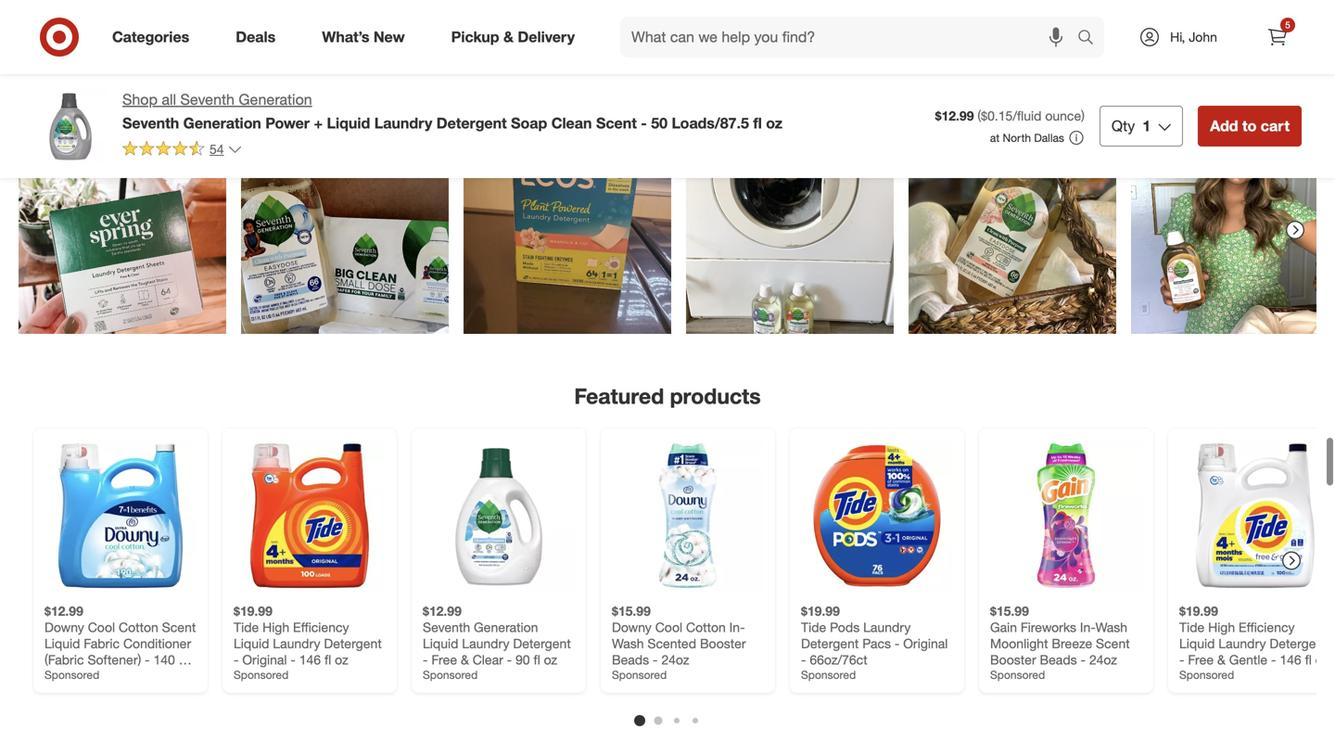 Task type: vqa. For each thing, say whether or not it's contained in the screenshot.
left In-
yes



Task type: describe. For each thing, give the bounding box(es) containing it.
products
[[670, 383, 761, 409]]

54 link
[[122, 140, 243, 161]]

free inside the $12.99 seventh generation liquid laundry detergent - free & clear - 90 fl oz sponsored
[[432, 652, 457, 668]]

laundry inside $19.99 tide high efficiency liquid laundry detergent - original - 146 fl oz sponsored
[[273, 635, 321, 652]]

delivery
[[518, 28, 575, 46]]

all
[[162, 90, 176, 109]]

featured
[[574, 383, 664, 409]]

tide for tide high efficiency liquid laundry detergent - free & gentle - 146 fl oz
[[1180, 619, 1205, 635]]

scent inside $12.99 downy cool cotton scent liquid fabric conditioner (fabric softener) - 140 fl oz
[[162, 619, 196, 635]]

140
[[153, 652, 175, 668]]

pickup & delivery link
[[436, 17, 598, 58]]

/fluid
[[1013, 108, 1042, 124]]

qty 1
[[1112, 117, 1151, 135]]

cool for $15.99
[[655, 619, 683, 635]]

add to cart
[[1211, 117, 1290, 135]]

scented
[[648, 635, 697, 652]]

0 vertical spatial seventh
[[180, 90, 235, 109]]

50
[[651, 114, 668, 132]]

high for original
[[263, 619, 290, 635]]

conditioner
[[123, 635, 191, 652]]

24oz inside $15.99 gain fireworks in-wash moonlight breeze scent booster beads - 24oz sponsored
[[1090, 652, 1118, 668]]

laundry inside shop all seventh generation seventh generation power + liquid laundry detergent soap clean scent - 50 loads/87.5 fl oz
[[374, 114, 433, 132]]

shop
[[122, 90, 158, 109]]

laundry inside $19.99 tide high efficiency liquid laundry detergent - free & gentle - 146 fl oz sponsored
[[1219, 635, 1267, 652]]

- inside shop all seventh generation seventh generation power + liquid laundry detergent soap clean scent - 50 loads/87.5 fl oz
[[641, 114, 647, 132]]

5
[[1286, 19, 1291, 31]]

at
[[991, 131, 1000, 145]]

sponsored inside $15.99 gain fireworks in-wash moonlight breeze scent booster beads - 24oz sponsored
[[991, 668, 1046, 682]]

new
[[374, 28, 405, 46]]

1 user image by @melinamarcial image from the left
[[909, 126, 1117, 334]]

what's new
[[322, 28, 405, 46]]

search button
[[1069, 17, 1114, 61]]

image of seventh generation power + liquid laundry detergent soap clean scent - 50 loads/87.5 fl oz image
[[33, 89, 108, 163]]

detergent inside $19.99 tide high efficiency liquid laundry detergent - original - 146 fl oz sponsored
[[324, 635, 382, 652]]

fl inside $19.99 tide high efficiency liquid laundry detergent - original - 146 fl oz sponsored
[[325, 652, 331, 668]]

66oz/76ct
[[810, 652, 868, 668]]

detergent inside the $12.99 seventh generation liquid laundry detergent - free & clear - 90 fl oz sponsored
[[513, 635, 571, 652]]

user image by @foundandfaved image
[[19, 126, 226, 334]]

What can we help you find? suggestions appear below search field
[[621, 17, 1082, 58]]

24oz inside $15.99 downy cool cotton in- wash scented booster beads - 24oz sponsored
[[662, 652, 690, 668]]

$19.99 tide high efficiency liquid laundry detergent - free & gentle - 146 fl oz sponsored
[[1180, 603, 1329, 682]]

categories link
[[96, 17, 213, 58]]

softener)
[[88, 652, 141, 668]]

booster inside $15.99 downy cool cotton in- wash scented booster beads - 24oz sponsored
[[700, 635, 746, 652]]

$12.99 seventh generation liquid laundry detergent - free & clear - 90 fl oz sponsored
[[423, 603, 571, 682]]

tide for tide high efficiency liquid laundry detergent - original - 146 fl oz
[[234, 619, 259, 635]]

- inside $15.99 gain fireworks in-wash moonlight breeze scent booster beads - 24oz sponsored
[[1081, 652, 1086, 668]]

$12.99 for $12.99 ( $0.15 /fluid ounce )
[[936, 108, 974, 124]]

& inside the $12.99 seventh generation liquid laundry detergent - free & clear - 90 fl oz sponsored
[[461, 652, 469, 668]]

fl inside the $12.99 seventh generation liquid laundry detergent - free & clear - 90 fl oz sponsored
[[534, 652, 540, 668]]

high for free
[[1209, 619, 1236, 635]]

user image by @ssep.28 image
[[464, 126, 672, 334]]

$19.99 tide pods laundry detergent pacs - original - 66oz/76ct sponsored
[[801, 603, 948, 682]]

$15.99 gain fireworks in-wash moonlight breeze scent booster beads - 24oz sponsored
[[991, 603, 1130, 682]]

$12.99 for $12.99 downy cool cotton scent liquid fabric conditioner (fabric softener) - 140 fl oz
[[45, 603, 83, 619]]

$12.99 for $12.99 seventh generation liquid laundry detergent - free & clear - 90 fl oz sponsored
[[423, 603, 462, 619]]

wash inside $15.99 gain fireworks in-wash moonlight breeze scent booster beads - 24oz sponsored
[[1096, 619, 1128, 635]]

downy for liquid
[[45, 619, 84, 635]]

$15.99 downy cool cotton in- wash scented booster beads - 24oz sponsored
[[612, 603, 746, 682]]

cotton for conditioner
[[119, 619, 158, 635]]

at north dallas
[[991, 131, 1065, 145]]

1 horizontal spatial &
[[504, 28, 514, 46]]

seventh inside the $12.99 seventh generation liquid laundry detergent - free & clear - 90 fl oz sponsored
[[423, 619, 470, 635]]

pacs
[[863, 635, 891, 652]]

tide high efficiency liquid laundry detergent - original - 146 fl oz image
[[234, 440, 386, 592]]

liquid inside the $12.99 seventh generation liquid laundry detergent - free & clear - 90 fl oz sponsored
[[423, 635, 459, 652]]

oz inside the $12.99 seventh generation liquid laundry detergent - free & clear - 90 fl oz sponsored
[[544, 652, 558, 668]]

in- inside $15.99 gain fireworks in-wash moonlight breeze scent booster beads - 24oz sponsored
[[1081, 619, 1096, 635]]

$0.15
[[982, 108, 1013, 124]]

2 user image by @melinamarcial image from the left
[[1132, 126, 1336, 334]]

(
[[978, 108, 982, 124]]

146 inside $19.99 tide high efficiency liquid laundry detergent - free & gentle - 146 fl oz sponsored
[[1280, 652, 1302, 668]]

fabric
[[84, 635, 120, 652]]

$19.99 tide high efficiency liquid laundry detergent - original - 146 fl oz sponsored
[[234, 603, 382, 682]]

add to cart button
[[1199, 106, 1302, 147]]

user image by @kaust06 image
[[241, 126, 449, 334]]

to
[[1243, 117, 1257, 135]]

- inside $12.99 downy cool cotton scent liquid fabric conditioner (fabric softener) - 140 fl oz
[[145, 652, 150, 668]]

oz inside $19.99 tide high efficiency liquid laundry detergent - original - 146 fl oz sponsored
[[335, 652, 348, 668]]

clean
[[552, 114, 592, 132]]

$19.99 for tide high efficiency liquid laundry detergent - free & gentle - 146 fl oz
[[1180, 603, 1219, 619]]

in- inside $15.99 downy cool cotton in- wash scented booster beads - 24oz sponsored
[[730, 619, 745, 635]]

tide pods laundry detergent pacs - original - 66oz/76ct image
[[801, 440, 954, 592]]

north
[[1003, 131, 1031, 145]]

pods
[[830, 619, 860, 635]]

gain fireworks in-wash moonlight breeze scent booster beads - 24oz image
[[991, 440, 1143, 592]]

what's new link
[[306, 17, 428, 58]]

90
[[516, 652, 530, 668]]

pickup & delivery
[[451, 28, 575, 46]]

- inside $15.99 downy cool cotton in- wash scented booster beads - 24oz sponsored
[[653, 652, 658, 668]]

downy for wash
[[612, 619, 652, 635]]

efficiency for 146
[[293, 619, 349, 635]]

cool for $12.99
[[88, 619, 115, 635]]



Task type: locate. For each thing, give the bounding box(es) containing it.
free left clear
[[432, 652, 457, 668]]

fl
[[754, 114, 762, 132], [179, 652, 185, 668], [325, 652, 331, 668], [534, 652, 540, 668], [1306, 652, 1312, 668]]

1 146 from the left
[[299, 652, 321, 668]]

2 sponsored from the left
[[234, 668, 289, 682]]

0 horizontal spatial 24oz
[[662, 652, 690, 668]]

1 horizontal spatial original
[[904, 635, 948, 652]]

1 horizontal spatial cotton
[[686, 619, 726, 635]]

$12.99 ( $0.15 /fluid ounce )
[[936, 108, 1085, 124]]

0 horizontal spatial high
[[263, 619, 290, 635]]

what's
[[322, 28, 370, 46]]

beads inside $15.99 downy cool cotton in- wash scented booster beads - 24oz sponsored
[[612, 652, 649, 668]]

3 $19.99 from the left
[[1180, 603, 1219, 619]]

1 horizontal spatial $12.99
[[423, 603, 462, 619]]

beads
[[612, 652, 649, 668], [1040, 652, 1077, 668]]

1 horizontal spatial wash
[[1096, 619, 1128, 635]]

hi, john
[[1171, 29, 1218, 45]]

0 horizontal spatial cotton
[[119, 619, 158, 635]]

john
[[1189, 29, 1218, 45]]

loads/87.5
[[672, 114, 749, 132]]

sponsored inside $19.99 tide high efficiency liquid laundry detergent - free & gentle - 146 fl oz sponsored
[[1180, 668, 1235, 682]]

1 horizontal spatial downy
[[612, 619, 652, 635]]

0 horizontal spatial user image by @melinamarcial image
[[909, 126, 1117, 334]]

0 horizontal spatial free
[[432, 652, 457, 668]]

booster inside $15.99 gain fireworks in-wash moonlight breeze scent booster beads - 24oz sponsored
[[991, 652, 1037, 668]]

add
[[1211, 117, 1239, 135]]

$15.99 inside $15.99 gain fireworks in-wash moonlight breeze scent booster beads - 24oz sponsored
[[991, 603, 1029, 619]]

& left gentle
[[1218, 652, 1226, 668]]

146
[[299, 652, 321, 668], [1280, 652, 1302, 668]]

ounce
[[1046, 108, 1082, 124]]

$19.99 inside $19.99 tide pods laundry detergent pacs - original - 66oz/76ct sponsored
[[801, 603, 840, 619]]

deals link
[[220, 17, 299, 58]]

2 horizontal spatial &
[[1218, 652, 1226, 668]]

$15.99 inside $15.99 downy cool cotton in- wash scented booster beads - 24oz sponsored
[[612, 603, 651, 619]]

2 $15.99 from the left
[[991, 603, 1029, 619]]

0 horizontal spatial $19.99
[[234, 603, 273, 619]]

cotton
[[119, 619, 158, 635], [686, 619, 726, 635]]

oz inside $19.99 tide high efficiency liquid laundry detergent - free & gentle - 146 fl oz sponsored
[[1316, 652, 1329, 668]]

2 horizontal spatial seventh
[[423, 619, 470, 635]]

2 horizontal spatial tide
[[1180, 619, 1205, 635]]

detergent
[[437, 114, 507, 132], [324, 635, 382, 652], [513, 635, 571, 652], [801, 635, 859, 652], [1270, 635, 1328, 652]]

wash
[[1096, 619, 1128, 635], [612, 635, 644, 652]]

scent
[[596, 114, 637, 132], [162, 619, 196, 635], [1096, 635, 1130, 652]]

cool inside $15.99 downy cool cotton in- wash scented booster beads - 24oz sponsored
[[655, 619, 683, 635]]

0 vertical spatial generation
[[239, 90, 312, 109]]

&
[[504, 28, 514, 46], [461, 652, 469, 668], [1218, 652, 1226, 668]]

$15.99 up scented
[[612, 603, 651, 619]]

2 vertical spatial generation
[[474, 619, 538, 635]]

seventh
[[180, 90, 235, 109], [122, 114, 179, 132], [423, 619, 470, 635]]

2 downy from the left
[[612, 619, 652, 635]]

dallas
[[1035, 131, 1065, 145]]

1 downy from the left
[[45, 619, 84, 635]]

(fabric
[[45, 652, 84, 668]]

0 horizontal spatial original
[[242, 652, 287, 668]]

fireworks
[[1021, 619, 1077, 635]]

liquid left fabric
[[45, 635, 80, 652]]

6 sponsored from the left
[[991, 668, 1046, 682]]

1 horizontal spatial booster
[[991, 652, 1037, 668]]

cart
[[1261, 117, 1290, 135]]

0 horizontal spatial tide
[[234, 619, 259, 635]]

high inside $19.99 tide high efficiency liquid laundry detergent - free & gentle - 146 fl oz sponsored
[[1209, 619, 1236, 635]]

0 horizontal spatial cool
[[88, 619, 115, 635]]

liquid right the +
[[327, 114, 370, 132]]

liquid inside $19.99 tide high efficiency liquid laundry detergent - original - 146 fl oz sponsored
[[234, 635, 269, 652]]

wash inside $15.99 downy cool cotton in- wash scented booster beads - 24oz sponsored
[[612, 635, 644, 652]]

detergent inside $19.99 tide high efficiency liquid laundry detergent - free & gentle - 146 fl oz sponsored
[[1270, 635, 1328, 652]]

0 horizontal spatial 146
[[299, 652, 321, 668]]

2 cool from the left
[[655, 619, 683, 635]]

in- right fireworks at the bottom right
[[1081, 619, 1096, 635]]

efficiency inside $19.99 tide high efficiency liquid laundry detergent - original - 146 fl oz sponsored
[[293, 619, 349, 635]]

fl inside shop all seventh generation seventh generation power + liquid laundry detergent soap clean scent - 50 loads/87.5 fl oz
[[754, 114, 762, 132]]

wash left scented
[[612, 635, 644, 652]]

scent right breeze
[[1096, 635, 1130, 652]]

original inside $19.99 tide pods laundry detergent pacs - original - 66oz/76ct sponsored
[[904, 635, 948, 652]]

1 horizontal spatial beads
[[1040, 652, 1077, 668]]

high
[[263, 619, 290, 635], [1209, 619, 1236, 635]]

efficiency inside $19.99 tide high efficiency liquid laundry detergent - free & gentle - 146 fl oz sponsored
[[1239, 619, 1295, 635]]

1 horizontal spatial free
[[1188, 652, 1214, 668]]

2 cotton from the left
[[686, 619, 726, 635]]

scent left 50
[[596, 114, 637, 132]]

scent inside shop all seventh generation seventh generation power + liquid laundry detergent soap clean scent - 50 loads/87.5 fl oz
[[596, 114, 637, 132]]

detergent inside shop all seventh generation seventh generation power + liquid laundry detergent soap clean scent - 50 loads/87.5 fl oz
[[437, 114, 507, 132]]

2 horizontal spatial scent
[[1096, 635, 1130, 652]]

booster down gain
[[991, 652, 1037, 668]]

2 horizontal spatial $19.99
[[1180, 603, 1219, 619]]

downy inside $12.99 downy cool cotton scent liquid fabric conditioner (fabric softener) - 140 fl oz
[[45, 619, 84, 635]]

2 beads from the left
[[1040, 652, 1077, 668]]

5 sponsored from the left
[[801, 668, 856, 682]]

fl inside $19.99 tide high efficiency liquid laundry detergent - free & gentle - 146 fl oz sponsored
[[1306, 652, 1312, 668]]

efficiency
[[293, 619, 349, 635], [1239, 619, 1295, 635]]

sponsored inside $19.99 tide pods laundry detergent pacs - original - 66oz/76ct sponsored
[[801, 668, 856, 682]]

power
[[265, 114, 310, 132]]

oz
[[766, 114, 783, 132], [335, 652, 348, 668], [544, 652, 558, 668], [1316, 652, 1329, 668], [45, 668, 58, 684]]

liquid left gentle
[[1180, 635, 1215, 652]]

tide high efficiency liquid laundry detergent - free & gentle - 146 fl oz image
[[1180, 440, 1332, 592]]

cool
[[88, 619, 115, 635], [655, 619, 683, 635]]

$19.99 for tide pods laundry detergent pacs - original - 66oz/76ct
[[801, 603, 840, 619]]

user image by @melinamarcial image
[[909, 126, 1117, 334], [1132, 126, 1336, 334]]

laundry
[[374, 114, 433, 132], [864, 619, 911, 635], [273, 635, 321, 652], [462, 635, 510, 652], [1219, 635, 1267, 652]]

1 cool from the left
[[88, 619, 115, 635]]

wash right breeze
[[1096, 619, 1128, 635]]

2 $19.99 from the left
[[801, 603, 840, 619]]

& right pickup
[[504, 28, 514, 46]]

laundry inside $19.99 tide pods laundry detergent pacs - original - 66oz/76ct sponsored
[[864, 619, 911, 635]]

2 146 from the left
[[1280, 652, 1302, 668]]

1 $19.99 from the left
[[234, 603, 273, 619]]

$15.99 for gain
[[991, 603, 1029, 619]]

laundry inside the $12.99 seventh generation liquid laundry detergent - free & clear - 90 fl oz sponsored
[[462, 635, 510, 652]]

booster right scented
[[700, 635, 746, 652]]

deals
[[236, 28, 276, 46]]

free left gentle
[[1188, 652, 1214, 668]]

2 free from the left
[[1188, 652, 1214, 668]]

generation up power
[[239, 90, 312, 109]]

0 horizontal spatial scent
[[162, 619, 196, 635]]

)
[[1082, 108, 1085, 124]]

$12.99
[[936, 108, 974, 124], [45, 603, 83, 619], [423, 603, 462, 619]]

2 high from the left
[[1209, 619, 1236, 635]]

1 horizontal spatial user image by @melinamarcial image
[[1132, 126, 1336, 334]]

sponsored
[[45, 668, 99, 682], [234, 668, 289, 682], [423, 668, 478, 682], [612, 668, 667, 682], [801, 668, 856, 682], [991, 668, 1046, 682], [1180, 668, 1235, 682]]

free inside $19.99 tide high efficiency liquid laundry detergent - free & gentle - 146 fl oz sponsored
[[1188, 652, 1214, 668]]

1 horizontal spatial tide
[[801, 619, 827, 635]]

clear
[[473, 652, 503, 668]]

1 horizontal spatial cool
[[655, 619, 683, 635]]

efficiency for gentle
[[1239, 619, 1295, 635]]

3 tide from the left
[[1180, 619, 1205, 635]]

hi,
[[1171, 29, 1186, 45]]

moonlight
[[991, 635, 1049, 652]]

high inside $19.99 tide high efficiency liquid laundry detergent - original - 146 fl oz sponsored
[[263, 619, 290, 635]]

0 horizontal spatial downy
[[45, 619, 84, 635]]

1 beads from the left
[[612, 652, 649, 668]]

liquid inside $19.99 tide high efficiency liquid laundry detergent - free & gentle - 146 fl oz sponsored
[[1180, 635, 1215, 652]]

seventh generation liquid laundry detergent - free & clear - 90 fl oz image
[[423, 440, 575, 592]]

0 horizontal spatial $15.99
[[612, 603, 651, 619]]

gain
[[991, 619, 1018, 635]]

$19.99 inside $19.99 tide high efficiency liquid laundry detergent - original - 146 fl oz sponsored
[[234, 603, 273, 619]]

in- right scented
[[730, 619, 745, 635]]

0 horizontal spatial seventh
[[122, 114, 179, 132]]

2 24oz from the left
[[1090, 652, 1118, 668]]

1
[[1143, 117, 1151, 135]]

free
[[432, 652, 457, 668], [1188, 652, 1214, 668]]

2 efficiency from the left
[[1239, 619, 1295, 635]]

liquid inside shop all seventh generation seventh generation power + liquid laundry detergent soap clean scent - 50 loads/87.5 fl oz
[[327, 114, 370, 132]]

fl inside $12.99 downy cool cotton scent liquid fabric conditioner (fabric softener) - 140 fl oz
[[179, 652, 185, 668]]

original
[[904, 635, 948, 652], [242, 652, 287, 668]]

breeze
[[1052, 635, 1093, 652]]

1 in- from the left
[[730, 619, 745, 635]]

$19.99
[[234, 603, 273, 619], [801, 603, 840, 619], [1180, 603, 1219, 619]]

liquid right the 140 at bottom
[[234, 635, 269, 652]]

1 horizontal spatial scent
[[596, 114, 637, 132]]

1 horizontal spatial seventh
[[180, 90, 235, 109]]

booster
[[700, 635, 746, 652], [991, 652, 1037, 668]]

1 efficiency from the left
[[293, 619, 349, 635]]

cool inside $12.99 downy cool cotton scent liquid fabric conditioner (fabric softener) - 140 fl oz
[[88, 619, 115, 635]]

1 horizontal spatial 24oz
[[1090, 652, 1118, 668]]

$15.99
[[612, 603, 651, 619], [991, 603, 1029, 619]]

$19.99 inside $19.99 tide high efficiency liquid laundry detergent - free & gentle - 146 fl oz sponsored
[[1180, 603, 1219, 619]]

downy cool cotton in-wash scented booster beads - 24oz image
[[612, 440, 764, 592]]

$15.99 for downy
[[612, 603, 651, 619]]

scent inside $15.99 gain fireworks in-wash moonlight breeze scent booster beads - 24oz sponsored
[[1096, 635, 1130, 652]]

beads inside $15.99 gain fireworks in-wash moonlight breeze scent booster beads - 24oz sponsored
[[1040, 652, 1077, 668]]

sponsored inside $15.99 downy cool cotton in- wash scented booster beads - 24oz sponsored
[[612, 668, 667, 682]]

0 horizontal spatial &
[[461, 652, 469, 668]]

0 horizontal spatial wash
[[612, 635, 644, 652]]

1 horizontal spatial $19.99
[[801, 603, 840, 619]]

3 sponsored from the left
[[423, 668, 478, 682]]

sponsored inside $19.99 tide high efficiency liquid laundry detergent - original - 146 fl oz sponsored
[[234, 668, 289, 682]]

downy inside $15.99 downy cool cotton in- wash scented booster beads - 24oz sponsored
[[612, 619, 652, 635]]

54
[[210, 141, 224, 157]]

pickup
[[451, 28, 500, 46]]

liquid
[[327, 114, 370, 132], [45, 635, 80, 652], [234, 635, 269, 652], [423, 635, 459, 652], [1180, 635, 1215, 652]]

2 vertical spatial seventh
[[423, 619, 470, 635]]

1 horizontal spatial efficiency
[[1239, 619, 1295, 635]]

-
[[641, 114, 647, 132], [895, 635, 900, 652], [145, 652, 150, 668], [234, 652, 239, 668], [291, 652, 296, 668], [423, 652, 428, 668], [507, 652, 512, 668], [653, 652, 658, 668], [801, 652, 806, 668], [1081, 652, 1086, 668], [1180, 652, 1185, 668], [1272, 652, 1277, 668]]

categories
[[112, 28, 189, 46]]

0 horizontal spatial booster
[[700, 635, 746, 652]]

cotton inside $12.99 downy cool cotton scent liquid fabric conditioner (fabric softener) - 140 fl oz
[[119, 619, 158, 635]]

$12.99 inside the $12.99 seventh generation liquid laundry detergent - free & clear - 90 fl oz sponsored
[[423, 603, 462, 619]]

generation up 54
[[183, 114, 261, 132]]

1 free from the left
[[432, 652, 457, 668]]

+
[[314, 114, 323, 132]]

2 tide from the left
[[801, 619, 827, 635]]

scent up the 140 at bottom
[[162, 619, 196, 635]]

1 horizontal spatial in-
[[1081, 619, 1096, 635]]

cotton for booster
[[686, 619, 726, 635]]

in-
[[730, 619, 745, 635], [1081, 619, 1096, 635]]

shop all seventh generation seventh generation power + liquid laundry detergent soap clean scent - 50 loads/87.5 fl oz
[[122, 90, 783, 132]]

1 $15.99 from the left
[[612, 603, 651, 619]]

tide inside $19.99 tide high efficiency liquid laundry detergent - original - 146 fl oz sponsored
[[234, 619, 259, 635]]

4 sponsored from the left
[[612, 668, 667, 682]]

generation inside the $12.99 seventh generation liquid laundry detergent - free & clear - 90 fl oz sponsored
[[474, 619, 538, 635]]

tide for tide pods laundry detergent pacs - original - 66oz/76ct
[[801, 619, 827, 635]]

2 horizontal spatial $12.99
[[936, 108, 974, 124]]

oz inside $12.99 downy cool cotton scent liquid fabric conditioner (fabric softener) - 140 fl oz
[[45, 668, 58, 684]]

1 horizontal spatial $15.99
[[991, 603, 1029, 619]]

gentle
[[1230, 652, 1268, 668]]

1 vertical spatial seventh
[[122, 114, 179, 132]]

1 horizontal spatial high
[[1209, 619, 1236, 635]]

featured products
[[574, 383, 761, 409]]

oz inside shop all seventh generation seventh generation power + liquid laundry detergent soap clean scent - 50 loads/87.5 fl oz
[[766, 114, 783, 132]]

2 in- from the left
[[1081, 619, 1096, 635]]

0 horizontal spatial $12.99
[[45, 603, 83, 619]]

search
[[1069, 30, 1114, 48]]

7 sponsored from the left
[[1180, 668, 1235, 682]]

1 cotton from the left
[[119, 619, 158, 635]]

generation up the 90 at the bottom of page
[[474, 619, 538, 635]]

tide
[[234, 619, 259, 635], [801, 619, 827, 635], [1180, 619, 1205, 635]]

& left clear
[[461, 652, 469, 668]]

liquid inside $12.99 downy cool cotton scent liquid fabric conditioner (fabric softener) - 140 fl oz
[[45, 635, 80, 652]]

soap
[[511, 114, 547, 132]]

& inside $19.99 tide high efficiency liquid laundry detergent - free & gentle - 146 fl oz sponsored
[[1218, 652, 1226, 668]]

liquid left clear
[[423, 635, 459, 652]]

1 24oz from the left
[[662, 652, 690, 668]]

1 vertical spatial generation
[[183, 114, 261, 132]]

downy
[[45, 619, 84, 635], [612, 619, 652, 635]]

generation
[[239, 90, 312, 109], [183, 114, 261, 132], [474, 619, 538, 635]]

cotton inside $15.99 downy cool cotton in- wash scented booster beads - 24oz sponsored
[[686, 619, 726, 635]]

$12.99 downy cool cotton scent liquid fabric conditioner (fabric softener) - 140 fl oz
[[45, 603, 196, 684]]

146 inside $19.99 tide high efficiency liquid laundry detergent - original - 146 fl oz sponsored
[[299, 652, 321, 668]]

tide inside $19.99 tide pods laundry detergent pacs - original - 66oz/76ct sponsored
[[801, 619, 827, 635]]

$12.99 inside $12.99 downy cool cotton scent liquid fabric conditioner (fabric softener) - 140 fl oz
[[45, 603, 83, 619]]

1 horizontal spatial 146
[[1280, 652, 1302, 668]]

0 horizontal spatial in-
[[730, 619, 745, 635]]

0 horizontal spatial beads
[[612, 652, 649, 668]]

user image by @canadianreviewcorner image
[[686, 126, 894, 334]]

24oz
[[662, 652, 690, 668], [1090, 652, 1118, 668]]

downy cool cotton scent liquid fabric conditioner (fabric softener) - 140 fl oz image
[[45, 440, 197, 592]]

$15.99 up moonlight
[[991, 603, 1029, 619]]

tide inside $19.99 tide high efficiency liquid laundry detergent - free & gentle - 146 fl oz sponsored
[[1180, 619, 1205, 635]]

0 horizontal spatial efficiency
[[293, 619, 349, 635]]

sponsored inside the $12.99 seventh generation liquid laundry detergent - free & clear - 90 fl oz sponsored
[[423, 668, 478, 682]]

5 link
[[1258, 17, 1299, 58]]

qty
[[1112, 117, 1136, 135]]

detergent inside $19.99 tide pods laundry detergent pacs - original - 66oz/76ct sponsored
[[801, 635, 859, 652]]

original inside $19.99 tide high efficiency liquid laundry detergent - original - 146 fl oz sponsored
[[242, 652, 287, 668]]

$19.99 for tide high efficiency liquid laundry detergent - original - 146 fl oz
[[234, 603, 273, 619]]

1 sponsored from the left
[[45, 668, 99, 682]]

1 tide from the left
[[234, 619, 259, 635]]

1 high from the left
[[263, 619, 290, 635]]



